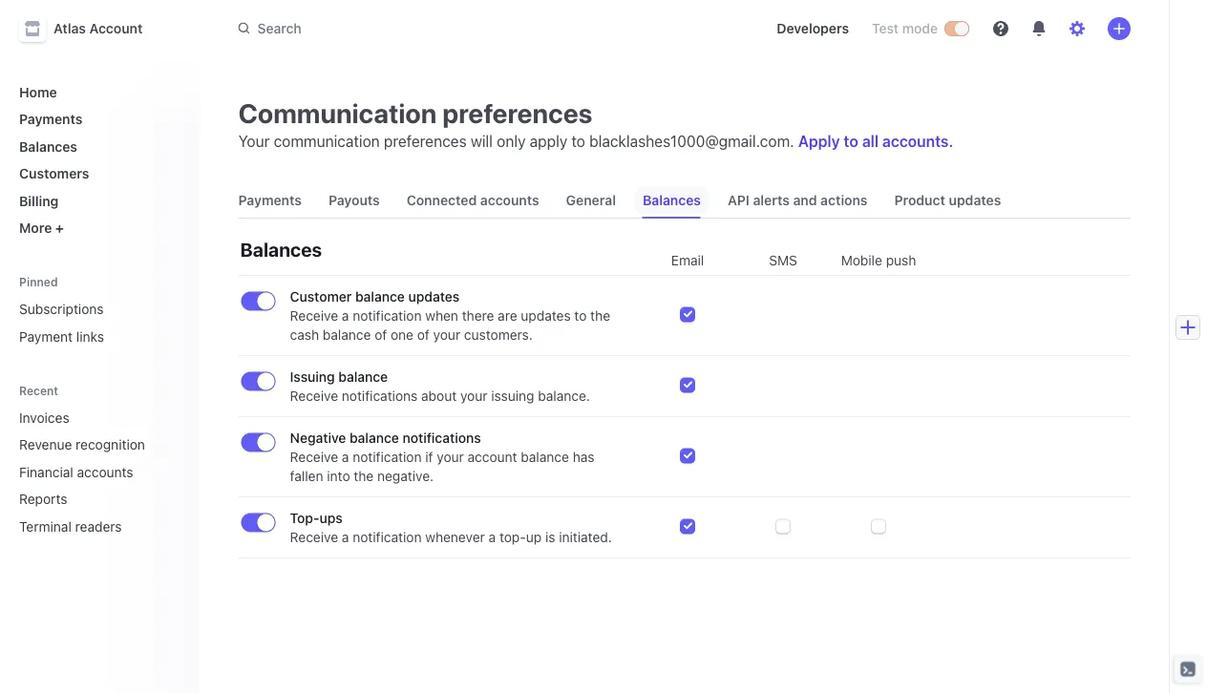 Task type: locate. For each thing, give the bounding box(es) containing it.
0 horizontal spatial the
[[354, 468, 374, 484]]

to right are
[[574, 308, 587, 324]]

0 vertical spatial payments
[[19, 111, 82, 127]]

0 horizontal spatial of
[[375, 327, 387, 343]]

notification for of
[[353, 308, 422, 324]]

balance
[[355, 289, 405, 305], [323, 327, 371, 343], [338, 369, 388, 385], [350, 430, 399, 446], [521, 449, 569, 465]]

accounts
[[480, 192, 539, 208], [77, 464, 133, 480]]

pinned
[[19, 275, 58, 289]]

api
[[728, 192, 750, 208]]

home
[[19, 84, 57, 100]]

to left all
[[844, 132, 859, 150]]

preferences left will
[[384, 132, 467, 150]]

0 vertical spatial balances link
[[11, 131, 185, 162]]

0 vertical spatial accounts
[[480, 192, 539, 208]]

of right one in the left top of the page
[[417, 327, 430, 343]]

recent navigation links element
[[0, 375, 200, 542]]

of left one in the left top of the page
[[375, 327, 387, 343]]

1 vertical spatial balances link
[[635, 183, 709, 218]]

invoices link
[[11, 402, 158, 433]]

updates right product
[[949, 192, 1001, 208]]

1 vertical spatial the
[[354, 468, 374, 484]]

apply to all accounts. button
[[798, 132, 954, 150]]

blacklashes1000@gmail.com.
[[589, 132, 794, 150]]

customers.
[[464, 327, 533, 343]]

updates
[[949, 192, 1001, 208], [408, 289, 460, 305], [521, 308, 571, 324]]

balances up customer
[[240, 238, 322, 260]]

financial accounts link
[[11, 457, 158, 488]]

1 receive from the top
[[290, 308, 338, 324]]

home link
[[11, 76, 185, 107]]

1 horizontal spatial payments link
[[231, 183, 309, 218]]

a down ups
[[342, 530, 349, 545]]

payments inside core navigation links element
[[19, 111, 82, 127]]

recognition
[[76, 437, 145, 453]]

to right apply
[[572, 132, 585, 150]]

notification inside customer balance updates receive a notification when there are updates to the cash balance of one of your customers.
[[353, 308, 422, 324]]

2 vertical spatial notification
[[353, 530, 422, 545]]

1 horizontal spatial balances
[[240, 238, 322, 260]]

0 vertical spatial balances
[[19, 138, 77, 154]]

1 vertical spatial payments
[[238, 192, 302, 208]]

1 of from the left
[[375, 327, 387, 343]]

customers
[[19, 166, 89, 181]]

pinned element
[[11, 294, 185, 352]]

balance.
[[538, 388, 590, 404]]

account
[[89, 21, 143, 36]]

1 vertical spatial your
[[460, 388, 488, 404]]

payouts
[[329, 192, 380, 208]]

0 vertical spatial your
[[433, 327, 461, 343]]

atlas account
[[53, 21, 143, 36]]

accounts for financial accounts
[[77, 464, 133, 480]]

1 horizontal spatial accounts
[[480, 192, 539, 208]]

updates up when
[[408, 289, 460, 305]]

balances inside core navigation links element
[[19, 138, 77, 154]]

balance up negative.
[[350, 430, 399, 446]]

receive down top-
[[290, 530, 338, 545]]

payments link up the customers "link"
[[11, 104, 185, 135]]

account
[[468, 449, 517, 465]]

accounts down recognition
[[77, 464, 133, 480]]

connected accounts link
[[399, 183, 547, 218]]

0 vertical spatial the
[[590, 308, 610, 324]]

notification for negative.
[[353, 449, 422, 465]]

0 vertical spatial notification
[[353, 308, 422, 324]]

the
[[590, 308, 610, 324], [354, 468, 374, 484]]

your
[[238, 132, 270, 150]]

tab list
[[231, 183, 1131, 219]]

negative
[[290, 430, 346, 446]]

payments link
[[11, 104, 185, 135], [231, 183, 309, 218]]

developers
[[777, 21, 849, 36]]

0 vertical spatial payments link
[[11, 104, 185, 135]]

4 receive from the top
[[290, 530, 338, 545]]

pinned navigation links element
[[11, 266, 189, 352]]

1 horizontal spatial updates
[[521, 308, 571, 324]]

payments link down your
[[231, 183, 309, 218]]

api alerts and actions
[[728, 192, 868, 208]]

terminal readers
[[19, 519, 122, 534]]

0 horizontal spatial accounts
[[77, 464, 133, 480]]

communication
[[238, 97, 437, 128]]

2 vertical spatial your
[[437, 449, 464, 465]]

of
[[375, 327, 387, 343], [417, 327, 430, 343]]

1 horizontal spatial of
[[417, 327, 430, 343]]

a
[[342, 308, 349, 324], [342, 449, 349, 465], [342, 530, 349, 545], [489, 530, 496, 545]]

customer
[[290, 289, 352, 305]]

payment links link
[[11, 321, 185, 352]]

revenue recognition
[[19, 437, 145, 453]]

balance for issuing
[[338, 369, 388, 385]]

links
[[76, 329, 104, 344]]

receive down negative
[[290, 449, 338, 465]]

1 vertical spatial notification
[[353, 449, 422, 465]]

balances link up customers
[[11, 131, 185, 162]]

all
[[862, 132, 879, 150]]

a left top-
[[489, 530, 496, 545]]

the right are
[[590, 308, 610, 324]]

your inside customer balance updates receive a notification when there are updates to the cash balance of one of your customers.
[[433, 327, 461, 343]]

recent element
[[0, 402, 200, 542]]

negative balance notifications receive a notification if your account balance has fallen into the negative.
[[290, 430, 595, 484]]

your
[[433, 327, 461, 343], [460, 388, 488, 404], [437, 449, 464, 465]]

notifications up if
[[403, 430, 481, 446]]

balances up customers
[[19, 138, 77, 154]]

2 receive from the top
[[290, 388, 338, 404]]

notification
[[353, 308, 422, 324], [353, 449, 422, 465], [353, 530, 422, 545]]

atlas account button
[[19, 15, 162, 42]]

will
[[471, 132, 493, 150]]

help image
[[993, 21, 1009, 36]]

notification down negative.
[[353, 530, 422, 545]]

notifications left the about
[[342, 388, 418, 404]]

your down when
[[433, 327, 461, 343]]

1 vertical spatial notifications
[[403, 430, 481, 446]]

issuing
[[290, 369, 335, 385]]

balance inside issuing balance receive notifications about your issuing balance.
[[338, 369, 388, 385]]

0 vertical spatial notifications
[[342, 388, 418, 404]]

product updates link
[[887, 183, 1009, 218]]

email
[[671, 253, 704, 268]]

your right the about
[[460, 388, 488, 404]]

balance up one in the left top of the page
[[355, 289, 405, 305]]

sms
[[769, 253, 797, 268]]

balances up email
[[643, 192, 701, 208]]

reports
[[19, 491, 67, 507]]

the right "into"
[[354, 468, 374, 484]]

a down customer
[[342, 308, 349, 324]]

0 horizontal spatial balances
[[19, 138, 77, 154]]

readers
[[75, 519, 122, 534]]

0 vertical spatial updates
[[949, 192, 1001, 208]]

top-
[[499, 530, 526, 545]]

0 horizontal spatial payments
[[19, 111, 82, 127]]

1 notification from the top
[[353, 308, 422, 324]]

billing link
[[11, 185, 185, 216]]

preferences up the only
[[442, 97, 593, 128]]

customers link
[[11, 158, 185, 189]]

your inside negative balance notifications receive a notification if your account balance has fallen into the negative.
[[437, 449, 464, 465]]

balances link up email
[[635, 183, 709, 218]]

receive down customer
[[290, 308, 338, 324]]

accounts down the only
[[480, 192, 539, 208]]

preferences
[[442, 97, 593, 128], [384, 132, 467, 150]]

communication preferences your communication preferences will only apply to blacklashes1000@gmail.com. apply to all accounts.
[[238, 97, 954, 150]]

balance right issuing
[[338, 369, 388, 385]]

payment links
[[19, 329, 104, 344]]

negative.
[[377, 468, 434, 484]]

customer balance updates receive a notification when there are updates to the cash balance of one of your customers.
[[290, 289, 610, 343]]

3 notification from the top
[[353, 530, 422, 545]]

the inside customer balance updates receive a notification when there are updates to the cash balance of one of your customers.
[[590, 308, 610, 324]]

1 horizontal spatial the
[[590, 308, 610, 324]]

receive down issuing
[[290, 388, 338, 404]]

balance right cash
[[323, 327, 371, 343]]

2 horizontal spatial balances
[[643, 192, 701, 208]]

notifications
[[342, 388, 418, 404], [403, 430, 481, 446]]

apply
[[798, 132, 840, 150]]

1 vertical spatial accounts
[[77, 464, 133, 480]]

1 vertical spatial balances
[[643, 192, 701, 208]]

accounts inside recent "element"
[[77, 464, 133, 480]]

3 receive from the top
[[290, 449, 338, 465]]

1 vertical spatial updates
[[408, 289, 460, 305]]

notification up one in the left top of the page
[[353, 308, 422, 324]]

general
[[566, 192, 616, 208]]

payouts link
[[321, 183, 387, 218]]

updates right are
[[521, 308, 571, 324]]

mobile
[[841, 253, 882, 268]]

payments down your
[[238, 192, 302, 208]]

test mode
[[872, 21, 938, 36]]

search
[[257, 20, 302, 36]]

recent
[[19, 384, 58, 397]]

top-
[[290, 511, 319, 526]]

your right if
[[437, 449, 464, 465]]

0 horizontal spatial payments link
[[11, 104, 185, 135]]

one
[[391, 327, 414, 343]]

a up "into"
[[342, 449, 349, 465]]

push
[[886, 253, 916, 268]]

product updates
[[894, 192, 1001, 208]]

notification inside negative balance notifications receive a notification if your account balance has fallen into the negative.
[[353, 449, 422, 465]]

payments down 'home' in the top of the page
[[19, 111, 82, 127]]

2 horizontal spatial updates
[[949, 192, 1001, 208]]

receive inside customer balance updates receive a notification when there are updates to the cash balance of one of your customers.
[[290, 308, 338, 324]]

notification up negative.
[[353, 449, 422, 465]]

2 notification from the top
[[353, 449, 422, 465]]

1 horizontal spatial balances link
[[635, 183, 709, 218]]



Task type: describe. For each thing, give the bounding box(es) containing it.
test
[[872, 21, 899, 36]]

connected accounts
[[407, 192, 539, 208]]

2 of from the left
[[417, 327, 430, 343]]

mode
[[902, 21, 938, 36]]

terminal readers link
[[11, 511, 158, 542]]

0 vertical spatial preferences
[[442, 97, 593, 128]]

mobile push
[[841, 253, 916, 268]]

Search search field
[[227, 11, 746, 46]]

0 horizontal spatial balances link
[[11, 131, 185, 162]]

whenever
[[425, 530, 485, 545]]

top-ups receive a notification whenever a top-up is initiated.
[[290, 511, 612, 545]]

1 horizontal spatial payments
[[238, 192, 302, 208]]

revenue recognition link
[[11, 429, 158, 460]]

invoices
[[19, 410, 69, 426]]

Search text field
[[227, 11, 746, 46]]

notifications inside negative balance notifications receive a notification if your account balance has fallen into the negative.
[[403, 430, 481, 446]]

into
[[327, 468, 350, 484]]

cash
[[290, 327, 319, 343]]

only
[[497, 132, 526, 150]]

subscriptions link
[[11, 294, 185, 325]]

accounts for connected accounts
[[480, 192, 539, 208]]

revenue
[[19, 437, 72, 453]]

receive inside top-ups receive a notification whenever a top-up is initiated.
[[290, 530, 338, 545]]

receive inside negative balance notifications receive a notification if your account balance has fallen into the negative.
[[290, 449, 338, 465]]

the inside negative balance notifications receive a notification if your account balance has fallen into the negative.
[[354, 468, 374, 484]]

receive inside issuing balance receive notifications about your issuing balance.
[[290, 388, 338, 404]]

when
[[425, 308, 458, 324]]

actions
[[821, 192, 868, 208]]

atlas
[[53, 21, 86, 36]]

ups
[[319, 511, 343, 526]]

more
[[19, 220, 52, 236]]

general link
[[558, 183, 624, 218]]

settings image
[[1070, 21, 1085, 36]]

up
[[526, 530, 542, 545]]

connected
[[407, 192, 477, 208]]

+
[[55, 220, 64, 236]]

balance for customer
[[355, 289, 405, 305]]

subscriptions
[[19, 301, 104, 317]]

more +
[[19, 220, 64, 236]]

billing
[[19, 193, 59, 209]]

your inside issuing balance receive notifications about your issuing balance.
[[460, 388, 488, 404]]

notification inside top-ups receive a notification whenever a top-up is initiated.
[[353, 530, 422, 545]]

payment
[[19, 329, 73, 344]]

are
[[498, 308, 517, 324]]

tab list containing payments
[[231, 183, 1131, 219]]

is
[[545, 530, 555, 545]]

balance for negative
[[350, 430, 399, 446]]

terminal
[[19, 519, 71, 534]]

notifications inside issuing balance receive notifications about your issuing balance.
[[342, 388, 418, 404]]

initiated.
[[559, 530, 612, 545]]

core navigation links element
[[11, 76, 185, 244]]

financial
[[19, 464, 73, 480]]

api alerts and actions link
[[720, 183, 875, 218]]

has
[[573, 449, 595, 465]]

there
[[462, 308, 494, 324]]

fallen
[[290, 468, 323, 484]]

2 vertical spatial updates
[[521, 308, 571, 324]]

alerts
[[753, 192, 790, 208]]

communication
[[274, 132, 380, 150]]

balance left has
[[521, 449, 569, 465]]

developers link
[[769, 13, 857, 44]]

a inside negative balance notifications receive a notification if your account balance has fallen into the negative.
[[342, 449, 349, 465]]

1 vertical spatial payments link
[[231, 183, 309, 218]]

2 vertical spatial balances
[[240, 238, 322, 260]]

apply
[[530, 132, 568, 150]]

issuing balance receive notifications about your issuing balance.
[[290, 369, 590, 404]]

a inside customer balance updates receive a notification when there are updates to the cash balance of one of your customers.
[[342, 308, 349, 324]]

1 vertical spatial preferences
[[384, 132, 467, 150]]

to inside customer balance updates receive a notification when there are updates to the cash balance of one of your customers.
[[574, 308, 587, 324]]

and
[[793, 192, 817, 208]]

if
[[425, 449, 433, 465]]

0 horizontal spatial updates
[[408, 289, 460, 305]]

financial accounts
[[19, 464, 133, 480]]

accounts.
[[883, 132, 954, 150]]

reports link
[[11, 484, 158, 515]]

issuing
[[491, 388, 534, 404]]

product
[[894, 192, 946, 208]]

about
[[421, 388, 457, 404]]



Task type: vqa. For each thing, say whether or not it's contained in the screenshot.
preferences
yes



